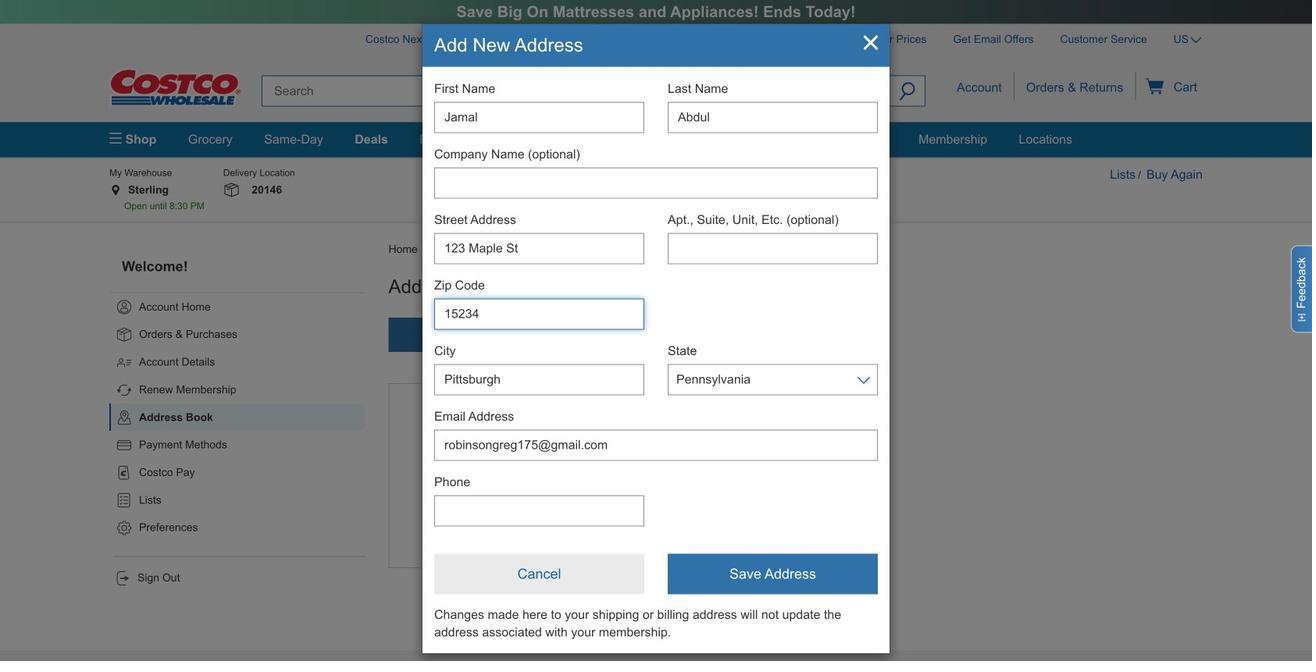 Task type: locate. For each thing, give the bounding box(es) containing it.
costco us homepage image
[[109, 68, 242, 107]]

main element
[[109, 122, 1203, 157]]

None text field
[[434, 102, 644, 133], [668, 102, 878, 133], [434, 167, 878, 199], [434, 233, 644, 264], [434, 299, 644, 330], [434, 364, 644, 395], [434, 430, 878, 461], [434, 102, 644, 133], [668, 102, 878, 133], [434, 167, 878, 199], [434, 233, 644, 264], [434, 299, 644, 330], [434, 364, 644, 395], [434, 430, 878, 461]]

search image
[[900, 83, 916, 104]]

None telephone field
[[434, 495, 644, 527]]

patient address navigation tab list
[[389, 318, 784, 352]]

Search text field
[[262, 75, 890, 107], [262, 75, 890, 107]]

None text field
[[668, 233, 878, 264]]



Task type: describe. For each thing, give the bounding box(es) containing it.
close image
[[864, 36, 878, 52]]

signout image
[[114, 570, 131, 587]]



Task type: vqa. For each thing, say whether or not it's contained in the screenshot.
middle Holiday
no



